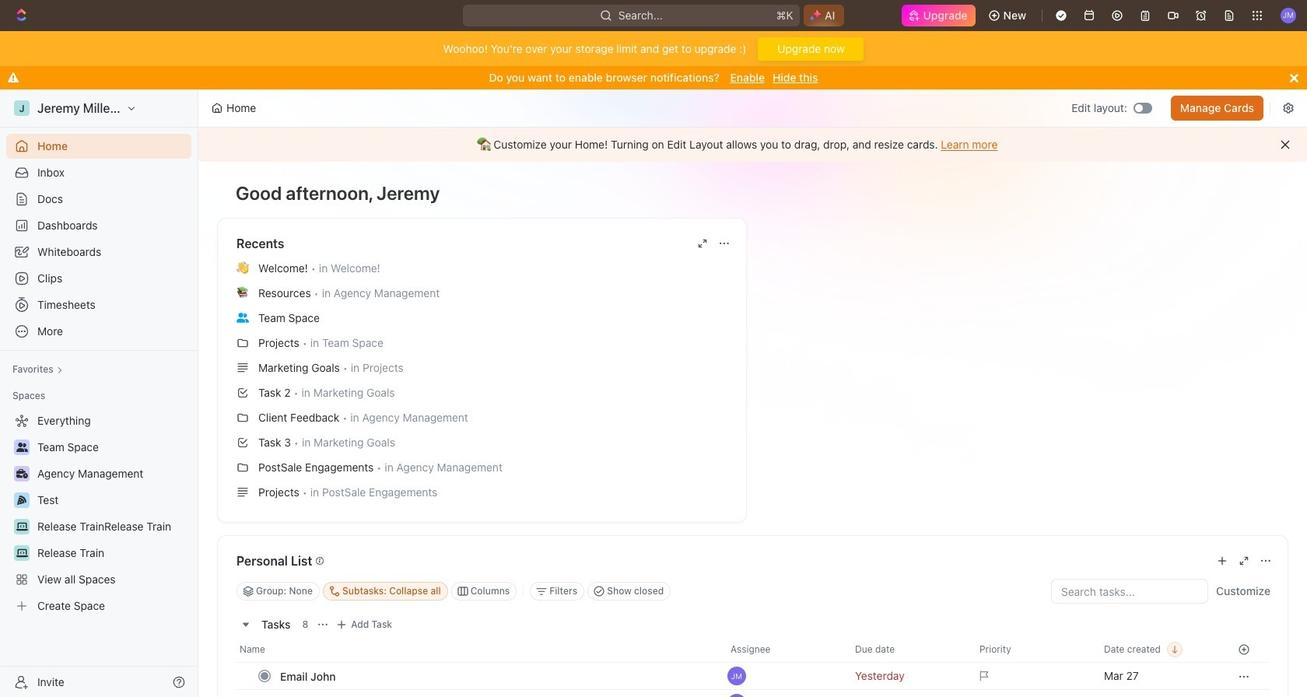 Task type: describe. For each thing, give the bounding box(es) containing it.
1 laptop code image from the top
[[16, 522, 28, 532]]

sidebar navigation
[[0, 89, 202, 697]]

set priority image
[[970, 662, 1095, 690]]

tree inside sidebar navigation
[[6, 409, 191, 619]]

business time image
[[16, 469, 28, 479]]

jeremy miller's workspace, , element
[[14, 100, 30, 116]]



Task type: vqa. For each thing, say whether or not it's contained in the screenshot.
the bottom laptop code image
yes



Task type: locate. For each thing, give the bounding box(es) containing it.
laptop code image
[[16, 522, 28, 532], [16, 549, 28, 558]]

alert
[[198, 128, 1307, 162]]

user group image
[[16, 443, 28, 452]]

0 vertical spatial laptop code image
[[16, 522, 28, 532]]

user group image
[[237, 313, 249, 323]]

pizza slice image
[[17, 496, 26, 505]]

Search tasks... text field
[[1052, 580, 1208, 603]]

tree
[[6, 409, 191, 619]]

2 laptop code image from the top
[[16, 549, 28, 558]]

1 vertical spatial laptop code image
[[16, 549, 28, 558]]



